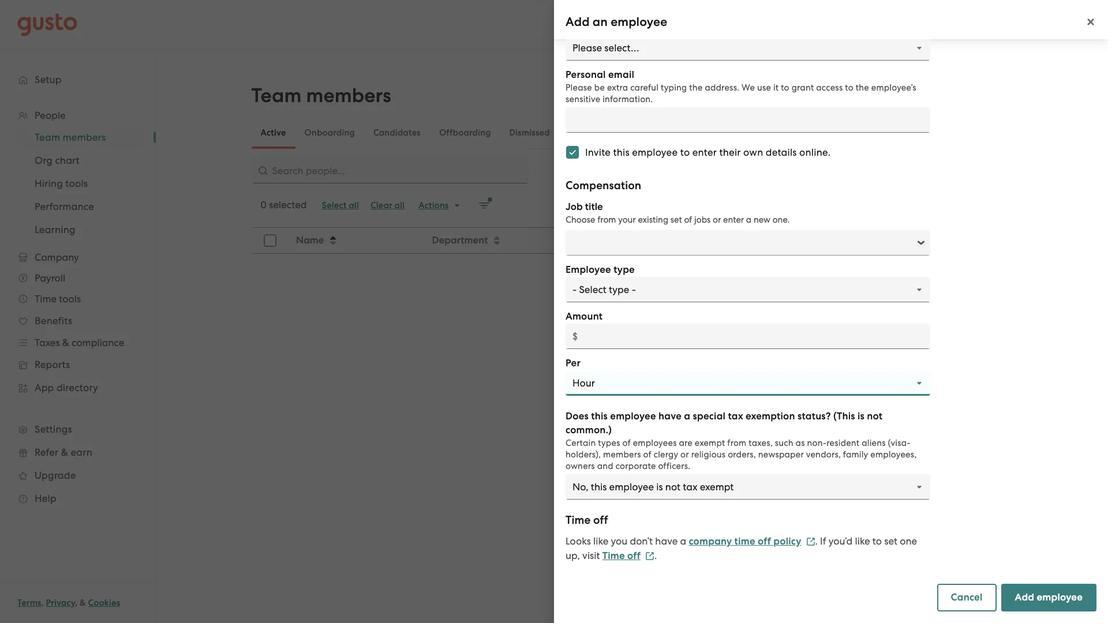 Task type: describe. For each thing, give the bounding box(es) containing it.
0 selected
[[261, 199, 307, 211]]

looks
[[566, 536, 591, 547]]

time
[[735, 536, 756, 548]]

an
[[593, 14, 608, 29]]

amount
[[566, 311, 603, 323]]

onboarding button
[[295, 119, 364, 147]]

not
[[867, 410, 883, 423]]

status?
[[798, 410, 831, 423]]

add employee
[[1015, 592, 1083, 604]]

one
[[900, 536, 917, 547]]

you'd
[[829, 536, 853, 547]]

online.
[[800, 147, 831, 158]]

or inside job title choose from your existing set of jobs or enter a new one.
[[713, 215, 721, 225]]

members inside 'does this employee have a special tax exemption status? (this is not common.) certain types of employees are exempt from taxes, such as non-resident aliens (visa- holders), members of clergy or religious orders, newspaper vendors, family employees, owners and corporate officers.'
[[603, 450, 641, 460]]

1 vertical spatial have
[[655, 536, 678, 547]]

employee inside button
[[1037, 592, 1083, 604]]

add for add employee
[[1015, 592, 1035, 604]]

dismissed button
[[500, 119, 559, 147]]

common.)
[[566, 424, 612, 436]]

employee for add
[[611, 14, 668, 29]]

employee for invite
[[632, 147, 678, 158]]

use
[[757, 83, 771, 93]]

a left company
[[680, 536, 687, 547]]

to right access
[[845, 83, 854, 93]]

policy
[[774, 536, 802, 548]]

add a team member button
[[889, 84, 1013, 112]]

such
[[775, 438, 794, 449]]

tax
[[728, 410, 743, 423]]

to inside . if you'd like to set one up, visit
[[873, 536, 882, 547]]

sensitive
[[566, 94, 601, 104]]

cancel
[[951, 592, 983, 604]]

clear all button
[[365, 196, 411, 215]]

member
[[961, 92, 1000, 104]]

enter inside job title choose from your existing set of jobs or enter a new one.
[[723, 215, 744, 225]]

their
[[720, 147, 741, 158]]

Invite this employee to enter their own details online. checkbox
[[560, 140, 585, 165]]

found
[[660, 359, 687, 371]]

like inside . if you'd like to set one up, visit
[[855, 536, 870, 547]]

from inside 'does this employee have a special tax exemption status? (this is not common.) certain types of employees are exempt from taxes, such as non-resident aliens (visa- holders), members of clergy or religious orders, newspaper vendors, family employees, owners and corporate officers.'
[[728, 438, 747, 449]]

cookies
[[88, 598, 120, 608]]

access
[[816, 83, 843, 93]]

personal email please be extra careful typing the address. we use it to grant access to the employee's sensitive information.
[[566, 69, 917, 104]]

own
[[744, 147, 763, 158]]

0 vertical spatial members
[[306, 84, 391, 107]]

Amount field
[[566, 324, 931, 349]]

terms , privacy , & cookies
[[17, 598, 120, 608]]

owners
[[566, 461, 595, 472]]

details
[[766, 147, 797, 158]]

candidates
[[373, 128, 421, 138]]

are
[[679, 438, 693, 449]]

religious
[[691, 450, 726, 460]]

per
[[566, 357, 581, 369]]

invite this employee to enter their own details online.
[[585, 147, 831, 158]]

careful
[[630, 83, 659, 93]]

don't
[[630, 536, 653, 547]]

typing
[[661, 83, 687, 93]]

Personal email field
[[566, 107, 931, 133]]

to left their
[[680, 147, 690, 158]]

dismissed
[[510, 128, 550, 138]]

0 horizontal spatial time
[[566, 514, 591, 527]]

team
[[251, 84, 302, 107]]

officers.
[[658, 461, 691, 472]]

newspaper
[[758, 450, 804, 460]]

set inside job title choose from your existing set of jobs or enter a new one.
[[671, 215, 682, 225]]

home image
[[17, 13, 77, 36]]

this for invite
[[613, 147, 630, 158]]

selected
[[269, 199, 307, 211]]

if
[[820, 536, 826, 547]]

certain
[[566, 438, 596, 449]]

as
[[796, 438, 805, 449]]

of inside job title choose from your existing set of jobs or enter a new one.
[[684, 215, 692, 225]]

type
[[614, 264, 635, 276]]

cancel button
[[937, 584, 997, 612]]

jobs
[[694, 215, 711, 225]]

2 , from the left
[[75, 598, 78, 608]]

does
[[566, 410, 589, 423]]

offboarding
[[439, 128, 491, 138]]

1 vertical spatial time off
[[603, 550, 641, 562]]

compensation
[[566, 179, 642, 192]]

add for add a team member
[[903, 92, 922, 104]]

invite
[[585, 147, 611, 158]]

a inside job title choose from your existing set of jobs or enter a new one.
[[746, 215, 752, 225]]

0 selected status
[[261, 199, 307, 211]]

department
[[432, 234, 488, 247]]

personal
[[566, 69, 606, 81]]

1 , from the left
[[41, 598, 44, 608]]

account menu element
[[886, 0, 1091, 49]]

have inside 'does this employee have a special tax exemption status? (this is not common.) certain types of employees are exempt from taxes, such as non-resident aliens (visa- holders), members of clergy or religious orders, newspaper vendors, family employees, owners and corporate officers.'
[[659, 410, 682, 423]]

opens in a new tab image
[[806, 537, 815, 546]]

(visa-
[[888, 438, 911, 449]]

department button
[[425, 229, 627, 253]]

one.
[[773, 215, 790, 225]]

2 the from the left
[[856, 83, 869, 93]]

terms link
[[17, 598, 41, 608]]

non-
[[807, 438, 827, 449]]

resident
[[827, 438, 860, 449]]

privacy link
[[46, 598, 75, 608]]

. for . if you'd like to set one up, visit
[[815, 536, 818, 547]]

1 vertical spatial time
[[603, 550, 625, 562]]

exemption
[[746, 410, 795, 423]]

a inside button
[[925, 92, 931, 104]]

offboarding button
[[430, 119, 500, 147]]

job title choose from your existing set of jobs or enter a new one.
[[566, 201, 790, 225]]

1 vertical spatial off
[[758, 536, 771, 548]]

employee's
[[872, 83, 917, 93]]



Task type: vqa. For each thing, say whether or not it's contained in the screenshot.
the Refer
no



Task type: locate. For each thing, give the bounding box(es) containing it.
2 horizontal spatial off
[[758, 536, 771, 548]]

people
[[626, 359, 658, 371]]

,
[[41, 598, 44, 608], [75, 598, 78, 608]]

members
[[306, 84, 391, 107], [603, 450, 641, 460]]

0 vertical spatial enter
[[693, 147, 717, 158]]

1 horizontal spatial ,
[[75, 598, 78, 608]]

0 vertical spatial have
[[659, 410, 682, 423]]

0 vertical spatial from
[[598, 215, 616, 225]]

add a team member
[[903, 92, 1000, 104]]

time down the you
[[603, 550, 625, 562]]

0 horizontal spatial the
[[689, 83, 703, 93]]

0 horizontal spatial all
[[349, 200, 359, 211]]

to right it on the right top
[[781, 83, 790, 93]]

job
[[566, 201, 583, 213]]

time off up the looks
[[566, 514, 608, 527]]

1 vertical spatial from
[[728, 438, 747, 449]]

enter
[[693, 147, 717, 158], [723, 215, 744, 225]]

a left team in the top right of the page
[[925, 92, 931, 104]]

members down the types
[[603, 450, 641, 460]]

looks like you don't have a
[[566, 536, 687, 547]]

off
[[594, 514, 608, 527], [758, 536, 771, 548], [628, 550, 641, 562]]

&
[[80, 598, 86, 608]]

active button
[[251, 119, 295, 147]]

1 horizontal spatial or
[[713, 215, 721, 225]]

0 horizontal spatial ,
[[41, 598, 44, 608]]

or right the jobs
[[713, 215, 721, 225]]

1 horizontal spatial enter
[[723, 215, 744, 225]]

title
[[585, 201, 603, 213]]

privacy
[[46, 598, 75, 608]]

add an employee
[[566, 14, 668, 29]]

1 vertical spatial .
[[655, 550, 657, 562]]

all right clear
[[395, 200, 405, 211]]

address.
[[705, 83, 740, 93]]

a inside 'does this employee have a special tax exemption status? (this is not common.) certain types of employees are exempt from taxes, such as non-resident aliens (visa- holders), members of clergy or religious orders, newspaper vendors, family employees, owners and corporate officers.'
[[684, 410, 691, 423]]

employee
[[566, 264, 611, 276]]

1 vertical spatial enter
[[723, 215, 744, 225]]

company time off policy
[[689, 536, 802, 548]]

, left privacy link
[[41, 598, 44, 608]]

onboarding
[[305, 128, 355, 138]]

1 vertical spatial this
[[591, 410, 608, 423]]

holders),
[[566, 450, 601, 460]]

or inside 'does this employee have a special tax exemption status? (this is not common.) certain types of employees are exempt from taxes, such as non-resident aliens (visa- holders), members of clergy or religious orders, newspaper vendors, family employees, owners and corporate officers.'
[[681, 450, 689, 460]]

a left 'new'
[[746, 215, 752, 225]]

of down employees
[[643, 450, 652, 460]]

grant
[[792, 83, 814, 93]]

. inside . if you'd like to set one up, visit
[[815, 536, 818, 547]]

time off link
[[603, 550, 655, 562]]

exempt
[[695, 438, 725, 449]]

this inside 'does this employee have a special tax exemption status? (this is not common.) certain types of employees are exempt from taxes, such as non-resident aliens (visa- holders), members of clergy or religious orders, newspaper vendors, family employees, owners and corporate officers.'
[[591, 410, 608, 423]]

like up the visit
[[594, 536, 609, 547]]

this right invite
[[613, 147, 630, 158]]

add for add an employee
[[566, 14, 590, 29]]

time off down the you
[[603, 550, 641, 562]]

from down title
[[598, 215, 616, 225]]

off left opens in a new tab image
[[628, 550, 641, 562]]

email
[[608, 69, 634, 81]]

1 all from the left
[[349, 200, 359, 211]]

add a team member drawer dialog
[[554, 0, 1108, 623]]

like right you'd
[[855, 536, 870, 547]]

employees
[[633, 438, 677, 449]]

1 horizontal spatial members
[[603, 450, 641, 460]]

all for clear all
[[395, 200, 405, 211]]

set right existing
[[671, 215, 682, 225]]

0 vertical spatial time
[[566, 514, 591, 527]]

from
[[598, 215, 616, 225], [728, 438, 747, 449]]

0 horizontal spatial of
[[623, 438, 631, 449]]

0 horizontal spatial or
[[681, 450, 689, 460]]

of left the jobs
[[684, 215, 692, 225]]

add
[[566, 14, 590, 29], [903, 92, 922, 104], [1015, 592, 1035, 604]]

0 vertical spatial .
[[815, 536, 818, 547]]

select all
[[322, 200, 359, 211]]

to left one on the right bottom of the page
[[873, 536, 882, 547]]

1 vertical spatial or
[[681, 450, 689, 460]]

all right the "select"
[[349, 200, 359, 211]]

team members tab list
[[251, 117, 1013, 149]]

of right the types
[[623, 438, 631, 449]]

name button
[[289, 229, 424, 253]]

the right typing at the top of page
[[689, 83, 703, 93]]

this for does
[[591, 410, 608, 423]]

off right time
[[758, 536, 771, 548]]

2 horizontal spatial add
[[1015, 592, 1035, 604]]

1 horizontal spatial all
[[395, 200, 405, 211]]

time up the looks
[[566, 514, 591, 527]]

0 horizontal spatial members
[[306, 84, 391, 107]]

0 vertical spatial of
[[684, 215, 692, 225]]

is
[[858, 410, 865, 423]]

opens in a new tab image
[[645, 552, 655, 561]]

employee for does
[[610, 410, 656, 423]]

2 like from the left
[[855, 536, 870, 547]]

clear
[[371, 200, 392, 211]]

2 vertical spatial add
[[1015, 592, 1035, 604]]

clear all
[[371, 200, 405, 211]]

0 vertical spatial add
[[566, 14, 590, 29]]

new
[[754, 215, 771, 225]]

we
[[742, 83, 755, 93]]

2 horizontal spatial of
[[684, 215, 692, 225]]

set left one on the right bottom of the page
[[885, 536, 898, 547]]

time
[[566, 514, 591, 527], [603, 550, 625, 562]]

1 horizontal spatial time
[[603, 550, 625, 562]]

1 vertical spatial add
[[903, 92, 922, 104]]

0 horizontal spatial add
[[566, 14, 590, 29]]

1 the from the left
[[689, 83, 703, 93]]

you
[[611, 536, 628, 547]]

all inside button
[[395, 200, 405, 211]]

a
[[925, 92, 931, 104], [746, 215, 752, 225], [684, 410, 691, 423], [680, 536, 687, 547]]

all
[[349, 200, 359, 211], [395, 200, 405, 211]]

1 vertical spatial members
[[603, 450, 641, 460]]

existing
[[638, 215, 669, 225]]

1 horizontal spatial set
[[885, 536, 898, 547]]

1 horizontal spatial this
[[613, 147, 630, 158]]

or down the are
[[681, 450, 689, 460]]

0 vertical spatial or
[[713, 215, 721, 225]]

. down 'looks like you don't have a'
[[655, 550, 657, 562]]

1 horizontal spatial like
[[855, 536, 870, 547]]

0 horizontal spatial set
[[671, 215, 682, 225]]

1 vertical spatial of
[[623, 438, 631, 449]]

1 horizontal spatial from
[[728, 438, 747, 449]]

. if you'd like to set one up, visit
[[566, 536, 917, 562]]

(this
[[834, 410, 855, 423]]

0 horizontal spatial this
[[591, 410, 608, 423]]

a left special
[[684, 410, 691, 423]]

new notifications image
[[479, 200, 490, 211], [479, 200, 490, 211]]

cookies button
[[88, 596, 120, 610]]

0 vertical spatial time off
[[566, 514, 608, 527]]

set inside . if you'd like to set one up, visit
[[885, 536, 898, 547]]

2 all from the left
[[395, 200, 405, 211]]

enter left 'new'
[[723, 215, 744, 225]]

no
[[610, 359, 624, 371]]

1 horizontal spatial off
[[628, 550, 641, 562]]

0 vertical spatial off
[[594, 514, 608, 527]]

select
[[322, 200, 347, 211]]

employee inside 'does this employee have a special tax exemption status? (this is not common.) certain types of employees are exempt from taxes, such as non-resident aliens (visa- holders), members of clergy or religious orders, newspaper vendors, family employees, owners and corporate officers.'
[[610, 410, 656, 423]]

have right the don't
[[655, 536, 678, 547]]

company
[[689, 536, 732, 548]]

. for .
[[655, 550, 657, 562]]

of
[[684, 215, 692, 225], [623, 438, 631, 449], [643, 450, 652, 460]]

special
[[693, 410, 726, 423]]

like
[[594, 536, 609, 547], [855, 536, 870, 547]]

1 horizontal spatial of
[[643, 450, 652, 460]]

employee
[[611, 14, 668, 29], [632, 147, 678, 158], [610, 410, 656, 423], [1037, 592, 1083, 604]]

no people found
[[610, 359, 687, 371]]

terms
[[17, 598, 41, 608]]

and
[[597, 461, 614, 472]]

taxes,
[[749, 438, 773, 449]]

information.
[[603, 94, 653, 104]]

1 like from the left
[[594, 536, 609, 547]]

all inside button
[[349, 200, 359, 211]]

corporate
[[616, 461, 656, 472]]

1 horizontal spatial add
[[903, 92, 922, 104]]

0 vertical spatial set
[[671, 215, 682, 225]]

have up employees
[[659, 410, 682, 423]]

visit
[[583, 550, 600, 562]]

members up onboarding
[[306, 84, 391, 107]]

all for select all
[[349, 200, 359, 211]]

off up 'looks like you don't have a'
[[594, 514, 608, 527]]

the left employee's on the right top
[[856, 83, 869, 93]]

up,
[[566, 550, 580, 562]]

1 horizontal spatial .
[[815, 536, 818, 547]]

Select all rows on this page checkbox
[[257, 228, 283, 253]]

active
[[261, 128, 286, 138]]

0 horizontal spatial .
[[655, 550, 657, 562]]

0 horizontal spatial enter
[[693, 147, 717, 158]]

2 vertical spatial of
[[643, 450, 652, 460]]

have
[[659, 410, 682, 423], [655, 536, 678, 547]]

0 horizontal spatial like
[[594, 536, 609, 547]]

this up common.)
[[591, 410, 608, 423]]

family
[[843, 450, 869, 460]]

extra
[[607, 83, 628, 93]]

set
[[671, 215, 682, 225], [885, 536, 898, 547]]

select all button
[[316, 196, 365, 215]]

company time off policy link
[[689, 536, 815, 548]]

name
[[296, 234, 324, 247]]

from inside job title choose from your existing set of jobs or enter a new one.
[[598, 215, 616, 225]]

Search people... field
[[251, 158, 529, 184]]

types
[[598, 438, 620, 449]]

0 horizontal spatial from
[[598, 215, 616, 225]]

enter left their
[[693, 147, 717, 158]]

2 vertical spatial off
[[628, 550, 641, 562]]

employee type
[[566, 264, 635, 276]]

from up orders,
[[728, 438, 747, 449]]

be
[[594, 83, 605, 93]]

1 horizontal spatial the
[[856, 83, 869, 93]]

please
[[566, 83, 592, 93]]

, left &
[[75, 598, 78, 608]]

0 horizontal spatial off
[[594, 514, 608, 527]]

1 vertical spatial set
[[885, 536, 898, 547]]

. left if
[[815, 536, 818, 547]]

choose
[[566, 215, 595, 225]]

this
[[613, 147, 630, 158], [591, 410, 608, 423]]

0 vertical spatial this
[[613, 147, 630, 158]]

your
[[618, 215, 636, 225]]



